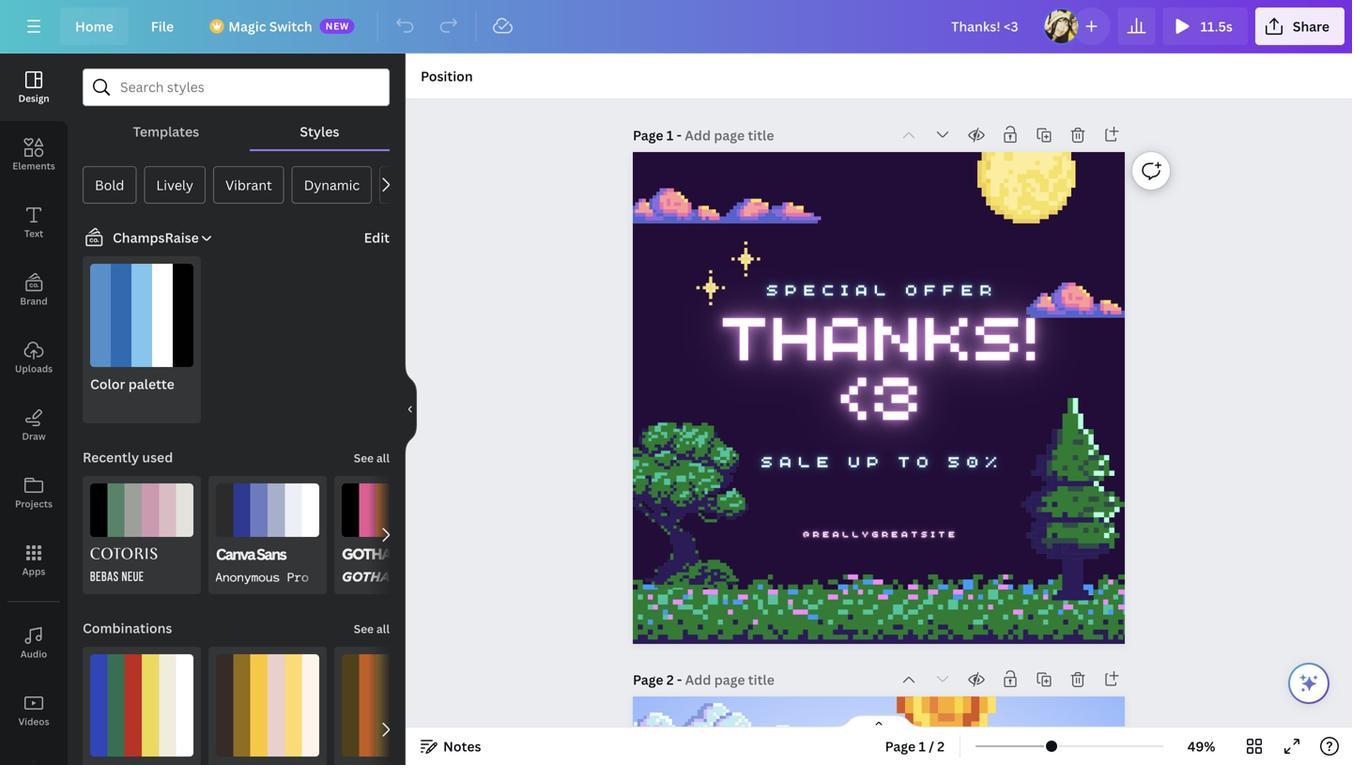 Task type: describe. For each thing, give the bounding box(es) containing it.
design button
[[0, 54, 68, 121]]

see all for combinations
[[354, 622, 390, 637]]

Design title text field
[[937, 8, 1036, 45]]

templates button
[[83, 114, 250, 149]]

sans
[[257, 544, 286, 565]]

videos
[[18, 716, 49, 729]]

switch
[[269, 17, 313, 35]]

share
[[1294, 17, 1330, 35]]

styles button
[[250, 114, 390, 149]]

all for combinations
[[377, 622, 390, 637]]

brand
[[20, 295, 48, 308]]

sale up to 50%
[[761, 449, 1004, 472]]

text
[[24, 227, 43, 240]]

Page title text field
[[686, 671, 777, 690]]

uploads
[[15, 363, 53, 375]]

1 gotham from the top
[[342, 545, 403, 564]]

page for page 1
[[633, 126, 664, 144]]

text button
[[0, 189, 68, 257]]

magic
[[228, 17, 266, 35]]

page 1 / 2 button
[[878, 732, 953, 762]]

see for combinations
[[354, 622, 374, 637]]

page 1 -
[[633, 126, 685, 144]]

notes
[[443, 738, 481, 756]]

canva sans anonymous pro
[[216, 544, 309, 585]]

draw
[[22, 430, 46, 443]]

share button
[[1256, 8, 1345, 45]]

special offer
[[767, 278, 999, 300]]

canva
[[216, 544, 255, 565]]

position
[[421, 67, 473, 85]]

edit button
[[364, 227, 390, 248]]

bebas
[[90, 572, 119, 585]]

bold
[[95, 176, 124, 194]]

canva assistant image
[[1298, 673, 1321, 695]]

to
[[898, 449, 936, 472]]

lively button
[[144, 166, 206, 204]]

/
[[929, 738, 935, 756]]

projects
[[15, 498, 53, 511]]

dynamic
[[304, 176, 360, 194]]

pro
[[288, 571, 309, 585]]

position button
[[413, 61, 481, 91]]

used
[[142, 449, 173, 466]]

projects button
[[0, 459, 68, 527]]

page inside button
[[886, 738, 916, 756]]

champsraise button
[[75, 226, 214, 249]]

recently used
[[83, 449, 173, 466]]

Search styles search field
[[120, 70, 352, 105]]

magic switch
[[228, 17, 313, 35]]

uploads button
[[0, 324, 68, 392]]

combinations
[[83, 620, 172, 637]]

special
[[767, 278, 893, 300]]

1 for -
[[667, 126, 674, 144]]

elements
[[12, 160, 55, 172]]

recently used button
[[81, 439, 175, 476]]

cotoris bebas neue
[[90, 546, 159, 585]]

see all for recently used
[[354, 451, 390, 466]]

home link
[[60, 8, 128, 45]]

lively
[[156, 176, 194, 194]]

elements button
[[0, 121, 68, 189]]

49% button
[[1172, 732, 1233, 762]]

all for recently used
[[377, 451, 390, 466]]

apps button
[[0, 527, 68, 595]]

file button
[[136, 8, 189, 45]]

anonymous
[[216, 571, 281, 585]]

notes button
[[413, 732, 489, 762]]

main menu bar
[[0, 0, 1353, 54]]

edit
[[364, 229, 390, 247]]

page 2 -
[[633, 671, 686, 689]]



Task type: locate. For each thing, give the bounding box(es) containing it.
@reallygreatsite
[[804, 528, 959, 540]]

1 left / on the right of the page
[[919, 738, 926, 756]]

gotham inside gotham gotham
[[342, 570, 402, 586]]

vibrant button
[[213, 166, 284, 204]]

2 right / on the right of the page
[[938, 738, 945, 756]]

0 vertical spatial gotham
[[342, 545, 403, 564]]

Page title text field
[[685, 126, 777, 145]]

sale
[[761, 449, 836, 472]]

1 vertical spatial page
[[633, 671, 664, 689]]

- for page 2 -
[[677, 671, 682, 689]]

2
[[667, 671, 674, 689], [938, 738, 945, 756]]

gotham
[[342, 545, 403, 564], [342, 570, 402, 586]]

11.5s
[[1201, 17, 1234, 35]]

1 vertical spatial all
[[377, 622, 390, 637]]

2 - from the top
[[677, 671, 682, 689]]

1 inside button
[[919, 738, 926, 756]]

videos button
[[0, 677, 68, 745]]

see for recently used
[[354, 451, 374, 466]]

show pages image
[[834, 715, 925, 730]]

0 vertical spatial -
[[677, 126, 682, 144]]

1 see from the top
[[354, 451, 374, 466]]

1 horizontal spatial 1
[[919, 738, 926, 756]]

styles
[[300, 123, 340, 140]]

1 vertical spatial see all button
[[352, 610, 392, 647]]

1 left page title text box
[[667, 126, 674, 144]]

2 all from the top
[[377, 622, 390, 637]]

page left / on the right of the page
[[886, 738, 916, 756]]

1 all from the top
[[377, 451, 390, 466]]

cotoris
[[90, 546, 159, 565]]

1 - from the top
[[677, 126, 682, 144]]

see all
[[354, 451, 390, 466], [354, 622, 390, 637]]

all left hide image
[[377, 451, 390, 466]]

templates
[[133, 123, 199, 140]]

0 vertical spatial see all
[[354, 451, 390, 466]]

design
[[18, 92, 49, 105]]

draw button
[[0, 392, 68, 459]]

1 horizontal spatial 2
[[938, 738, 945, 756]]

11.5s button
[[1164, 8, 1249, 45]]

home
[[75, 17, 113, 35]]

1 see all button from the top
[[352, 439, 392, 476]]

see all button for combinations
[[352, 610, 392, 647]]

49%
[[1188, 738, 1216, 756]]

2 vertical spatial page
[[886, 738, 916, 756]]

0 horizontal spatial 2
[[667, 671, 674, 689]]

audio
[[20, 648, 47, 661]]

see all button down gotham gotham
[[352, 610, 392, 647]]

vibrant
[[225, 176, 272, 194]]

see
[[354, 451, 374, 466], [354, 622, 374, 637]]

see all down gotham gotham
[[354, 622, 390, 637]]

color palette button
[[83, 257, 201, 424]]

file
[[151, 17, 174, 35]]

1 vertical spatial see
[[354, 622, 374, 637]]

thanks!
[[719, 284, 1040, 378]]

0 horizontal spatial 1
[[667, 126, 674, 144]]

2 see all button from the top
[[352, 610, 392, 647]]

0 vertical spatial 1
[[667, 126, 674, 144]]

0 vertical spatial page
[[633, 126, 664, 144]]

gotham gotham
[[342, 545, 403, 586]]

hide image
[[405, 365, 417, 455]]

bold button
[[83, 166, 137, 204]]

page left page title text box
[[633, 126, 664, 144]]

brand button
[[0, 257, 68, 324]]

recently
[[83, 449, 139, 466]]

- left page title text box
[[677, 126, 682, 144]]

up
[[848, 449, 886, 472]]

<3
[[837, 343, 922, 437]]

1 for /
[[919, 738, 926, 756]]

50%
[[948, 449, 1004, 472]]

-
[[677, 126, 682, 144], [677, 671, 682, 689]]

0 vertical spatial see
[[354, 451, 374, 466]]

2 left page title text field
[[667, 671, 674, 689]]

2 see from the top
[[354, 622, 374, 637]]

all
[[377, 451, 390, 466], [377, 622, 390, 637]]

color palette
[[90, 375, 175, 393]]

apps
[[22, 566, 45, 578]]

0 vertical spatial see all button
[[352, 439, 392, 476]]

see all button for recently used
[[352, 439, 392, 476]]

dynamic button
[[292, 166, 372, 204]]

0 vertical spatial 2
[[667, 671, 674, 689]]

champsraise
[[113, 229, 199, 247]]

see all button
[[352, 439, 392, 476], [352, 610, 392, 647]]

0 vertical spatial all
[[377, 451, 390, 466]]

page left page title text field
[[633, 671, 664, 689]]

see down gotham gotham
[[354, 622, 374, 637]]

1 vertical spatial gotham
[[342, 570, 402, 586]]

1 vertical spatial 1
[[919, 738, 926, 756]]

page for page 2
[[633, 671, 664, 689]]

1 vertical spatial -
[[677, 671, 682, 689]]

- for page 1 -
[[677, 126, 682, 144]]

- left page title text field
[[677, 671, 682, 689]]

page 1 / 2
[[886, 738, 945, 756]]

offer
[[906, 278, 999, 300]]

combinations button
[[81, 610, 174, 647]]

see all left hide image
[[354, 451, 390, 466]]

see all button left hide image
[[352, 439, 392, 476]]

2 see all from the top
[[354, 622, 390, 637]]

new
[[326, 20, 349, 32]]

palette
[[128, 375, 175, 393]]

1
[[667, 126, 674, 144], [919, 738, 926, 756]]

see left hide image
[[354, 451, 374, 466]]

side panel tab list
[[0, 54, 68, 766]]

2 gotham from the top
[[342, 570, 402, 586]]

all down gotham gotham
[[377, 622, 390, 637]]

page
[[633, 126, 664, 144], [633, 671, 664, 689], [886, 738, 916, 756]]

1 vertical spatial 2
[[938, 738, 945, 756]]

2 inside button
[[938, 738, 945, 756]]

1 vertical spatial see all
[[354, 622, 390, 637]]

1 see all from the top
[[354, 451, 390, 466]]

neue
[[122, 572, 144, 585]]

audio button
[[0, 610, 68, 677]]

color
[[90, 375, 125, 393]]



Task type: vqa. For each thing, say whether or not it's contained in the screenshot.
THE 1 corresponding to -
yes



